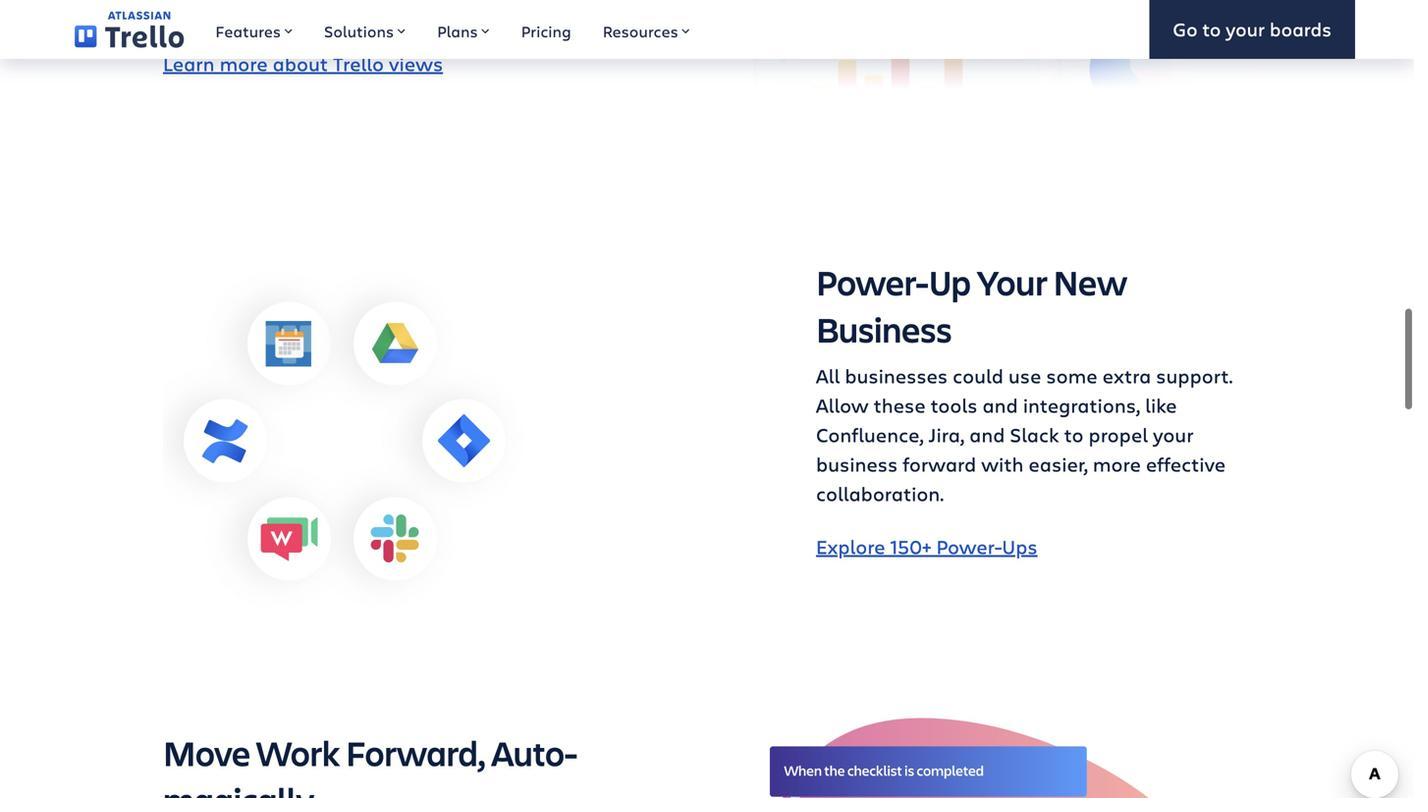 Task type: locate. For each thing, give the bounding box(es) containing it.
about
[[273, 50, 328, 77]]

to right go
[[1202, 16, 1221, 42]]

plans
[[437, 21, 478, 42]]

business
[[816, 451, 898, 477]]

more down features at the left top of page
[[220, 50, 268, 77]]

resources button
[[587, 0, 706, 59]]

your
[[1226, 16, 1265, 42], [1153, 421, 1194, 448]]

go to your boards
[[1173, 16, 1332, 42]]

up
[[929, 259, 971, 305]]

1 horizontal spatial power-
[[936, 533, 1002, 560]]

go
[[1173, 16, 1198, 42]]

1 vertical spatial your
[[1153, 421, 1194, 448]]

go to your boards link
[[1149, 0, 1355, 59]]

your
[[977, 259, 1047, 305]]

a graphic illustrating some of the apps and power-ups trello connects with that startups find useful. image
[[163, 260, 526, 623]]

more down 'propel'
[[1093, 451, 1141, 477]]

0 vertical spatial power-
[[816, 259, 929, 305]]

pricing
[[521, 21, 571, 42]]

extra
[[1103, 362, 1151, 389]]

0 vertical spatial more
[[220, 50, 268, 77]]

your down like
[[1153, 421, 1194, 448]]

and up the with
[[969, 421, 1005, 448]]

trello
[[333, 50, 384, 77]]

0 horizontal spatial your
[[1153, 421, 1194, 448]]

forward
[[903, 451, 976, 477]]

0 horizontal spatial to
[[1064, 421, 1084, 448]]

solutions
[[324, 21, 394, 42]]

power-
[[816, 259, 929, 305], [936, 533, 1002, 560]]

work
[[256, 729, 340, 776]]

to inside power-up your new business all businesses could use some extra support. allow these tools and integrations, like confluence, jira, and slack to propel your business forward with easier, more effective collaboration.
[[1064, 421, 1084, 448]]

collaboration.
[[816, 480, 944, 507]]

and
[[983, 392, 1018, 418], [969, 421, 1005, 448]]

1 vertical spatial to
[[1064, 421, 1084, 448]]

0 horizontal spatial more
[[220, 50, 268, 77]]

0 vertical spatial to
[[1202, 16, 1221, 42]]

explore 150+ power-ups link
[[816, 533, 1038, 560]]

power- up business
[[816, 259, 929, 305]]

your left 'boards'
[[1226, 16, 1265, 42]]

features button
[[200, 0, 308, 59]]

and down could
[[983, 392, 1018, 418]]

power- right the 150+
[[936, 533, 1002, 560]]

support.
[[1156, 362, 1233, 389]]

easier,
[[1029, 451, 1088, 477]]

to down "integrations,"
[[1064, 421, 1084, 448]]

could
[[953, 362, 1004, 389]]

1 horizontal spatial more
[[1093, 451, 1141, 477]]

new
[[1053, 259, 1128, 305]]

boards
[[1270, 16, 1332, 42]]

1 vertical spatial more
[[1093, 451, 1141, 477]]

0 vertical spatial and
[[983, 392, 1018, 418]]

1 horizontal spatial to
[[1202, 16, 1221, 42]]

an image showing an example of automation on a trello board image
[[767, 718, 1207, 798]]

1 horizontal spatial your
[[1226, 16, 1265, 42]]

like
[[1145, 392, 1177, 418]]

0 horizontal spatial power-
[[816, 259, 929, 305]]

auto-
[[491, 729, 577, 776]]

jira,
[[929, 421, 965, 448]]

power-up your new business all businesses could use some extra support. allow these tools and integrations, like confluence, jira, and slack to propel your business forward with easier, more effective collaboration.
[[816, 259, 1233, 507]]

to
[[1202, 16, 1221, 42], [1064, 421, 1084, 448]]

these
[[874, 392, 926, 418]]

move
[[163, 729, 250, 776]]

more
[[220, 50, 268, 77], [1093, 451, 1141, 477]]



Task type: describe. For each thing, give the bounding box(es) containing it.
ups
[[1002, 533, 1038, 560]]

integrations,
[[1023, 392, 1140, 418]]

atlassian trello image
[[75, 11, 184, 48]]

use
[[1009, 362, 1041, 389]]

businesses
[[845, 362, 948, 389]]

an illustration showing dashboard view. image
[[723, 0, 1251, 101]]

0 vertical spatial your
[[1226, 16, 1265, 42]]

views
[[389, 50, 443, 77]]

explore 150+ power-ups
[[816, 533, 1038, 560]]

learn more about trello views
[[163, 50, 443, 77]]

move work forward, auto- magically
[[163, 729, 577, 798]]

1 vertical spatial power-
[[936, 533, 1002, 560]]

plans button
[[421, 0, 505, 59]]

your inside power-up your new business all businesses could use some extra support. allow these tools and integrations, like confluence, jira, and slack to propel your business forward with easier, more effective collaboration.
[[1153, 421, 1194, 448]]

with
[[981, 451, 1024, 477]]

learn more about trello views link
[[163, 50, 443, 77]]

all
[[816, 362, 840, 389]]

magically
[[163, 777, 314, 798]]

slack
[[1010, 421, 1059, 448]]

tools
[[931, 392, 978, 418]]

effective
[[1146, 451, 1226, 477]]

confluence,
[[816, 421, 924, 448]]

solutions button
[[308, 0, 421, 59]]

allow
[[816, 392, 869, 418]]

resources
[[603, 21, 678, 42]]

learn
[[163, 50, 215, 77]]

business
[[816, 306, 952, 352]]

power- inside power-up your new business all businesses could use some extra support. allow these tools and integrations, like confluence, jira, and slack to propel your business forward with easier, more effective collaboration.
[[816, 259, 929, 305]]

some
[[1046, 362, 1098, 389]]

features
[[215, 21, 281, 42]]

propel
[[1089, 421, 1148, 448]]

1 vertical spatial and
[[969, 421, 1005, 448]]

explore
[[816, 533, 885, 560]]

to inside go to your boards link
[[1202, 16, 1221, 42]]

more inside power-up your new business all businesses could use some extra support. allow these tools and integrations, like confluence, jira, and slack to propel your business forward with easier, more effective collaboration.
[[1093, 451, 1141, 477]]

pricing link
[[505, 0, 587, 59]]

forward,
[[346, 729, 486, 776]]

150+
[[890, 533, 931, 560]]



Task type: vqa. For each thing, say whether or not it's contained in the screenshot.
rightmost your
yes



